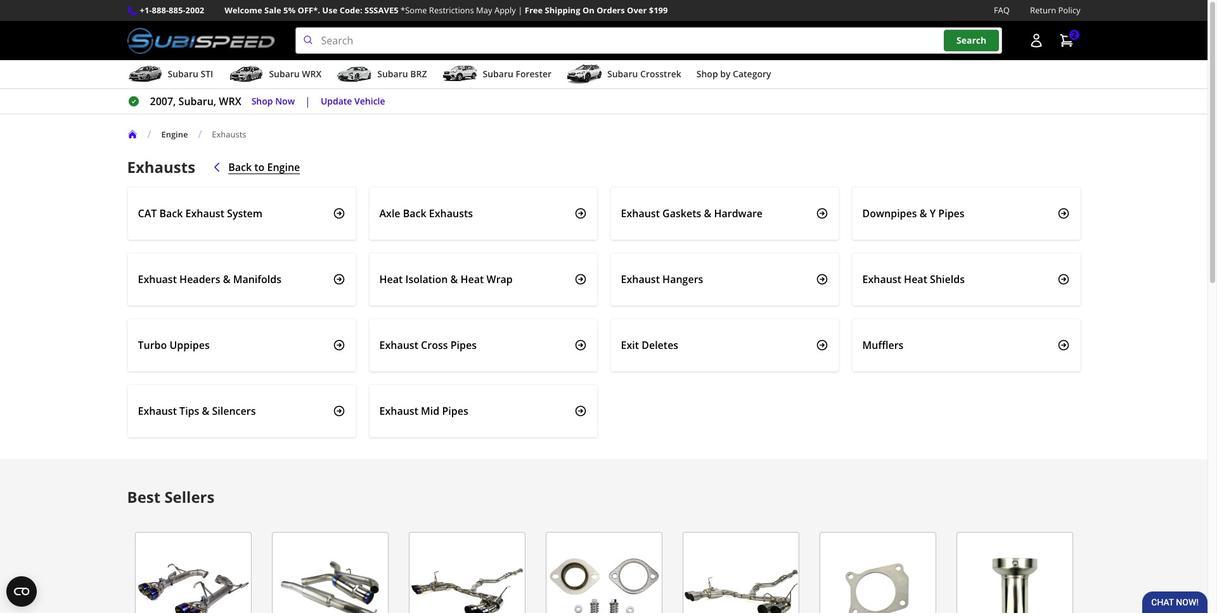Task type: vqa. For each thing, say whether or not it's contained in the screenshot.
application
no



Task type: describe. For each thing, give the bounding box(es) containing it.
a subaru sti thumbnail image image
[[127, 65, 163, 84]]

a subaru wrx thumbnail image image
[[229, 65, 264, 84]]

subaru forester
[[483, 68, 552, 80]]

subaru brz button
[[337, 63, 427, 88]]

subaru brz
[[377, 68, 427, 80]]

exhuast headers & manifolds
[[138, 273, 282, 287]]

by
[[721, 68, 731, 80]]

factionfab axle back exhaust - 2015+ wrx / 2015+ sti image
[[135, 533, 251, 614]]

back to engine link
[[211, 158, 300, 177]]

exhaust heat shields link
[[852, 253, 1081, 306]]

downpipes & y pipes link
[[852, 187, 1081, 240]]

open widget image
[[6, 577, 37, 608]]

5%
[[283, 4, 296, 16]]

exhaust tips & silencers
[[138, 405, 256, 419]]

sale
[[264, 4, 281, 16]]

exhaust mid pipes
[[380, 405, 468, 419]]

exhuast
[[138, 273, 177, 287]]

exhaust cross pipes link
[[369, 319, 598, 372]]

axle back exhausts
[[380, 207, 473, 221]]

headers
[[180, 273, 220, 287]]

subaru wrx button
[[229, 63, 322, 88]]

& for exhaust gaskets & hardware
[[704, 207, 712, 221]]

back for axle back exhausts
[[403, 207, 427, 221]]

axle
[[380, 207, 401, 221]]

subaru for subaru brz
[[377, 68, 408, 80]]

restrictions
[[429, 4, 474, 16]]

update vehicle button
[[321, 94, 385, 109]]

category
[[733, 68, 771, 80]]

subaru,
[[179, 95, 216, 109]]

faq
[[994, 4, 1010, 16]]

1 horizontal spatial exhausts
[[212, 128, 246, 140]]

subaru crosstrek button
[[567, 63, 682, 88]]

forester
[[516, 68, 552, 80]]

shop now
[[252, 95, 295, 107]]

exhausts link
[[212, 128, 257, 140]]

exhaust for exhaust heat shields
[[863, 273, 902, 287]]

2 heat from the left
[[461, 273, 484, 287]]

*some restrictions may apply | free shipping on orders over $199
[[401, 4, 668, 16]]

0 horizontal spatial wrx
[[219, 95, 241, 109]]

crosstrek
[[640, 68, 682, 80]]

0 horizontal spatial |
[[305, 95, 311, 109]]

subaru crosstrek
[[608, 68, 682, 80]]

+1-888-885-2002 link
[[140, 4, 204, 17]]

brz
[[410, 68, 427, 80]]

to
[[254, 161, 265, 174]]

engine link down 2007,
[[161, 128, 188, 140]]

3 heat from the left
[[904, 273, 928, 287]]

& for exhaust tips & silencers
[[202, 405, 209, 419]]

1 vertical spatial engine
[[267, 161, 300, 174]]

subaru sti
[[168, 68, 213, 80]]

sellers
[[164, 487, 215, 508]]

exhaust mid pipes link
[[369, 385, 598, 438]]

/ for exhausts link
[[198, 128, 202, 141]]

back to engine
[[228, 161, 300, 174]]

home image
[[127, 129, 137, 140]]

exhaust cross pipes
[[380, 339, 477, 353]]

exhuast headers & manifolds link
[[127, 253, 356, 306]]

+1-888-885-2002
[[140, 4, 204, 16]]

return policy
[[1030, 4, 1081, 16]]

exhaust gaskets & hardware
[[621, 207, 763, 221]]

policy
[[1059, 4, 1081, 16]]

exit
[[621, 339, 639, 353]]

back for cat back exhaust system
[[159, 207, 183, 221]]

heat isolation & heat wrap link
[[369, 253, 598, 306]]

tomei expreme ti titantium cat-back exhaust (sedan only) - 2008-2021 subaru wrx & sti image
[[272, 533, 388, 614]]

0 horizontal spatial engine
[[161, 128, 188, 140]]

cat back exhaust system link
[[127, 187, 356, 240]]

2007,
[[150, 95, 176, 109]]

exhaust heat shields
[[863, 273, 965, 287]]

downpipes & y pipes
[[863, 207, 965, 221]]

exhaust gaskets & hardware link
[[610, 187, 839, 240]]

subaru for subaru sti
[[168, 68, 198, 80]]

& for heat isolation & heat wrap
[[451, 273, 458, 287]]

free
[[525, 4, 543, 16]]

update vehicle
[[321, 95, 385, 107]]

exhaust hangers
[[621, 273, 703, 287]]

orders
[[597, 4, 625, 16]]

axle back exhausts link
[[369, 187, 598, 240]]

off*.
[[298, 4, 320, 16]]

subispeed logo image
[[127, 27, 275, 54]]



Task type: locate. For each thing, give the bounding box(es) containing it.
wrx
[[302, 68, 322, 80], [219, 95, 241, 109]]

turbo uppipes
[[138, 339, 210, 353]]

/ right 'home' image
[[147, 128, 151, 141]]

subaru for subaru crosstrek
[[608, 68, 638, 80]]

subaru forester button
[[442, 63, 552, 88]]

1 horizontal spatial wrx
[[302, 68, 322, 80]]

subaru up now
[[269, 68, 300, 80]]

subaru left 'sti'
[[168, 68, 198, 80]]

return policy link
[[1030, 4, 1081, 17]]

1 heat from the left
[[380, 273, 403, 287]]

0 vertical spatial |
[[518, 4, 523, 16]]

wrap
[[487, 273, 513, 287]]

1 horizontal spatial shop
[[697, 68, 718, 80]]

search input field
[[295, 27, 1002, 54]]

/ down subaru,
[[198, 128, 202, 141]]

|
[[518, 4, 523, 16], [305, 95, 311, 109]]

& left y
[[920, 207, 927, 221]]

mid
[[421, 405, 440, 419]]

+1-
[[140, 4, 152, 16]]

| right now
[[305, 95, 311, 109]]

shop left now
[[252, 95, 273, 107]]

subaru inside dropdown button
[[608, 68, 638, 80]]

0 vertical spatial engine
[[161, 128, 188, 140]]

shipping
[[545, 4, 581, 16]]

& right headers
[[223, 273, 231, 287]]

2002
[[185, 4, 204, 16]]

isolation
[[406, 273, 448, 287]]

heat isolation & heat wrap
[[380, 273, 513, 287]]

2 subaru from the left
[[269, 68, 300, 80]]

shop for shop by category
[[697, 68, 718, 80]]

subaru
[[168, 68, 198, 80], [269, 68, 300, 80], [377, 68, 408, 80], [483, 68, 514, 80], [608, 68, 638, 80]]

0 vertical spatial pipes
[[939, 207, 965, 221]]

engine
[[161, 128, 188, 140], [267, 161, 300, 174]]

0 vertical spatial exhausts
[[212, 128, 246, 140]]

$199
[[649, 4, 668, 16]]

tomei sound reducer for 105mm tip mufflers - universal image
[[957, 533, 1073, 614]]

| left free
[[518, 4, 523, 16]]

tips
[[180, 405, 199, 419]]

1 invidia gemini (r400) quad tip exhaust - 2015+ wrx / 2015+ sti image from the left
[[409, 533, 525, 614]]

1 / from the left
[[147, 128, 151, 141]]

exhausts up back to engine link at the left of page
[[212, 128, 246, 140]]

2
[[1072, 29, 1077, 41]]

exhaust
[[185, 207, 224, 221], [621, 207, 660, 221], [621, 273, 660, 287], [863, 273, 902, 287], [380, 339, 419, 353], [138, 405, 177, 419], [380, 405, 419, 419]]

invidia gemini (r400) quad tip exhaust - 2015+ wrx / 2015+ sti image
[[409, 533, 525, 614], [683, 533, 799, 614]]

back right cat
[[159, 207, 183, 221]]

update
[[321, 95, 352, 107]]

0 vertical spatial shop
[[697, 68, 718, 80]]

shop now link
[[252, 94, 295, 109]]

2 horizontal spatial back
[[403, 207, 427, 221]]

pipes right cross
[[451, 339, 477, 353]]

0 horizontal spatial heat
[[380, 273, 403, 287]]

0 horizontal spatial exhausts
[[127, 157, 195, 178]]

1 horizontal spatial engine
[[267, 161, 300, 174]]

welcome sale 5% off*. use code: sssave5
[[225, 4, 399, 16]]

1 horizontal spatial back
[[228, 161, 252, 174]]

subaru left crosstrek
[[608, 68, 638, 80]]

back
[[228, 161, 252, 174], [159, 207, 183, 221], [403, 207, 427, 221]]

best sellers
[[127, 487, 215, 508]]

1 vertical spatial |
[[305, 95, 311, 109]]

shop by category button
[[697, 63, 771, 88]]

2 invidia gemini (r400) quad tip exhaust - 2015+ wrx / 2015+ sti image from the left
[[683, 533, 799, 614]]

faq link
[[994, 4, 1010, 17]]

return
[[1030, 4, 1057, 16]]

3 subaru from the left
[[377, 68, 408, 80]]

885-
[[169, 4, 185, 16]]

downpipes
[[863, 207, 917, 221]]

subaru for subaru wrx
[[269, 68, 300, 80]]

grimmspeed turbo to downpipe gasket - 2015-2021 subaru wrx image
[[820, 533, 936, 614]]

apply
[[495, 4, 516, 16]]

4 subaru from the left
[[483, 68, 514, 80]]

pipes right the mid at the bottom of the page
[[442, 405, 468, 419]]

/ for engine link underneath 2007, subaru, wrx
[[147, 128, 151, 141]]

wrx inside dropdown button
[[302, 68, 322, 80]]

code:
[[340, 4, 363, 16]]

a subaru brz thumbnail image image
[[337, 65, 372, 84]]

& for exhuast headers & manifolds
[[223, 273, 231, 287]]

exit deletes link
[[610, 319, 839, 372]]

exhaust for exhaust tips & silencers
[[138, 405, 177, 419]]

1 horizontal spatial heat
[[461, 273, 484, 287]]

*some
[[401, 4, 427, 16]]

use
[[322, 4, 338, 16]]

& right isolation
[[451, 273, 458, 287]]

gaskets
[[663, 207, 702, 221]]

invidia 3in downpipe to 2.5in exhaust adapter  - 2015-2021 subaru sti image
[[546, 533, 662, 614]]

exhausts down 'home' image
[[127, 157, 195, 178]]

mufflers
[[863, 339, 904, 353]]

search
[[957, 34, 987, 47]]

best
[[127, 487, 161, 508]]

shop inside 'link'
[[252, 95, 273, 107]]

1 horizontal spatial /
[[198, 128, 202, 141]]

1 horizontal spatial |
[[518, 4, 523, 16]]

now
[[275, 95, 295, 107]]

1 vertical spatial pipes
[[451, 339, 477, 353]]

&
[[704, 207, 712, 221], [920, 207, 927, 221], [223, 273, 231, 287], [451, 273, 458, 287], [202, 405, 209, 419]]

888-
[[152, 4, 169, 16]]

back right axle
[[403, 207, 427, 221]]

& right gaskets
[[704, 207, 712, 221]]

exit deletes
[[621, 339, 679, 353]]

engine down 2007,
[[161, 128, 188, 140]]

0 horizontal spatial /
[[147, 128, 151, 141]]

cross
[[421, 339, 448, 353]]

pipes for exhaust mid pipes
[[442, 405, 468, 419]]

shop left by
[[697, 68, 718, 80]]

1 vertical spatial shop
[[252, 95, 273, 107]]

2 horizontal spatial exhausts
[[429, 207, 473, 221]]

1 horizontal spatial invidia gemini (r400) quad tip exhaust - 2015+ wrx / 2015+ sti image
[[683, 533, 799, 614]]

wrx down a subaru wrx thumbnail image
[[219, 95, 241, 109]]

2 vertical spatial pipes
[[442, 405, 468, 419]]

0 horizontal spatial invidia gemini (r400) quad tip exhaust - 2015+ wrx / 2015+ sti image
[[409, 533, 525, 614]]

5 subaru from the left
[[608, 68, 638, 80]]

back inside 'link'
[[159, 207, 183, 221]]

back left to
[[228, 161, 252, 174]]

0 horizontal spatial back
[[159, 207, 183, 221]]

2 vertical spatial exhausts
[[429, 207, 473, 221]]

hardware
[[714, 207, 763, 221]]

y
[[930, 207, 936, 221]]

engine right to
[[267, 161, 300, 174]]

subaru for subaru forester
[[483, 68, 514, 80]]

exhausts right axle
[[429, 207, 473, 221]]

may
[[476, 4, 492, 16]]

deletes
[[642, 339, 679, 353]]

exhaust hangers link
[[610, 253, 839, 306]]

mufflers link
[[852, 319, 1081, 372]]

subaru sti button
[[127, 63, 213, 88]]

heat left wrap
[[461, 273, 484, 287]]

1 vertical spatial wrx
[[219, 95, 241, 109]]

shields
[[930, 273, 965, 287]]

pipes
[[939, 207, 965, 221], [451, 339, 477, 353], [442, 405, 468, 419]]

button image
[[1029, 33, 1044, 48]]

1 subaru from the left
[[168, 68, 198, 80]]

subaru left forester
[[483, 68, 514, 80]]

& right tips
[[202, 405, 209, 419]]

0 horizontal spatial shop
[[252, 95, 273, 107]]

exhaust tips & silencers link
[[127, 385, 356, 438]]

exhaust for exhaust cross pipes
[[380, 339, 419, 353]]

exhaust inside 'link'
[[185, 207, 224, 221]]

shop for shop now
[[252, 95, 273, 107]]

shop inside dropdown button
[[697, 68, 718, 80]]

2007, subaru, wrx
[[150, 95, 241, 109]]

a subaru forester thumbnail image image
[[442, 65, 478, 84]]

vehicle
[[355, 95, 385, 107]]

a subaru crosstrek thumbnail image image
[[567, 65, 602, 84]]

manifolds
[[233, 273, 282, 287]]

subaru wrx
[[269, 68, 322, 80]]

uppipes
[[170, 339, 210, 353]]

1 vertical spatial exhausts
[[127, 157, 195, 178]]

sssave5
[[365, 4, 399, 16]]

engine link down 2007, subaru, wrx
[[161, 128, 198, 140]]

wrx up update
[[302, 68, 322, 80]]

pipes for exhaust cross pipes
[[451, 339, 477, 353]]

cat back exhaust system
[[138, 207, 263, 221]]

exhaust for exhaust gaskets & hardware
[[621, 207, 660, 221]]

exhausts
[[212, 128, 246, 140], [127, 157, 195, 178], [429, 207, 473, 221]]

silencers
[[212, 405, 256, 419]]

heat
[[380, 273, 403, 287], [461, 273, 484, 287], [904, 273, 928, 287]]

over
[[627, 4, 647, 16]]

subaru left brz
[[377, 68, 408, 80]]

search button
[[944, 30, 1000, 51]]

exhaust for exhaust mid pipes
[[380, 405, 419, 419]]

pipes right y
[[939, 207, 965, 221]]

2 / from the left
[[198, 128, 202, 141]]

on
[[583, 4, 595, 16]]

heat left shields
[[904, 273, 928, 287]]

2 horizontal spatial heat
[[904, 273, 928, 287]]

exhaust for exhaust hangers
[[621, 273, 660, 287]]

heat left isolation
[[380, 273, 403, 287]]

0 vertical spatial wrx
[[302, 68, 322, 80]]



